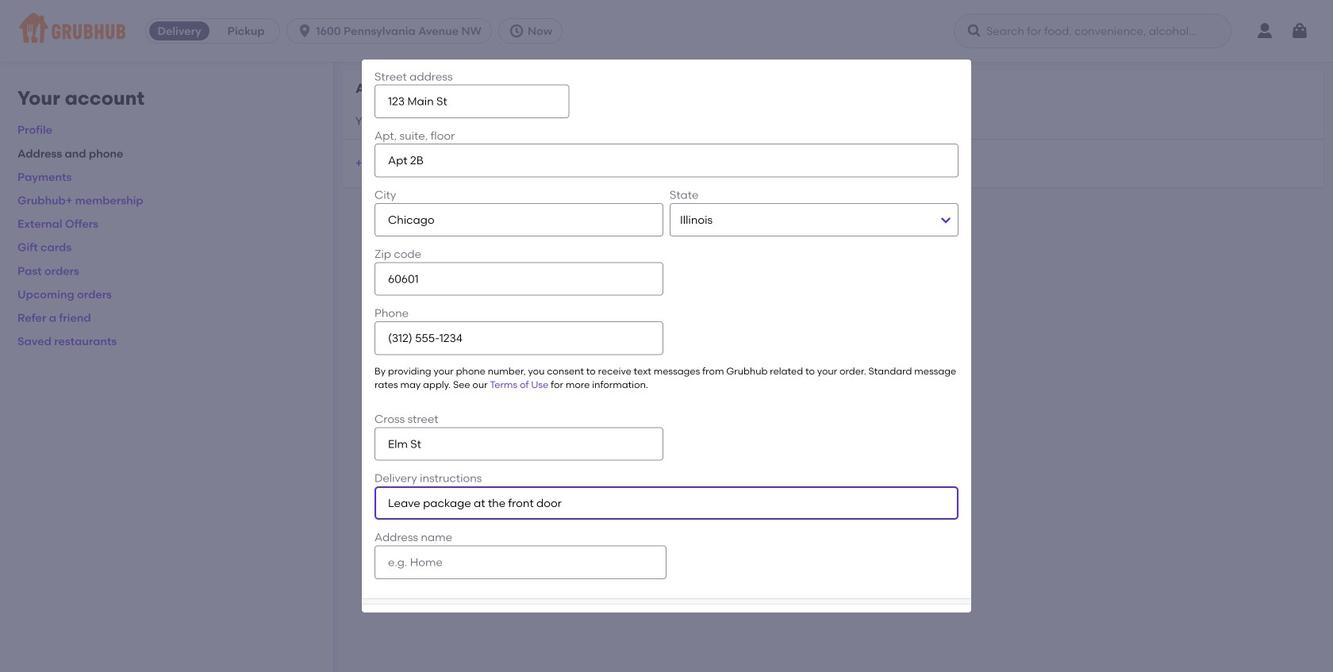 Task type: describe. For each thing, give the bounding box(es) containing it.
e.g. 10018 telephone field
[[375, 262, 664, 296]]

e.g. Home text field
[[375, 546, 667, 580]]

1 horizontal spatial svg image
[[1291, 21, 1310, 40]]

e.g. (555) 555-1212 telephone field
[[375, 322, 664, 355]]

e.g. 15F text field
[[375, 144, 959, 177]]

2 svg image from the left
[[967, 23, 983, 39]]



Task type: vqa. For each thing, say whether or not it's contained in the screenshot.
1st svg image from the right
yes



Task type: locate. For each thing, give the bounding box(es) containing it.
1 horizontal spatial svg image
[[967, 23, 983, 39]]

0 horizontal spatial svg image
[[509, 23, 525, 39]]

e.g. New York text field
[[375, 203, 664, 237]]

e.g. 555 Main St text field
[[375, 85, 570, 118]]

Main Street and Second Avenue text field
[[375, 427, 664, 461]]

svg image
[[1291, 21, 1310, 40], [297, 23, 313, 39]]

main navigation navigation
[[0, 0, 1334, 62]]

1 svg image from the left
[[509, 23, 525, 39]]

e.g. Check in with the doorman text field
[[375, 487, 959, 520]]

svg image
[[509, 23, 525, 39], [967, 23, 983, 39]]

0 horizontal spatial svg image
[[297, 23, 313, 39]]



